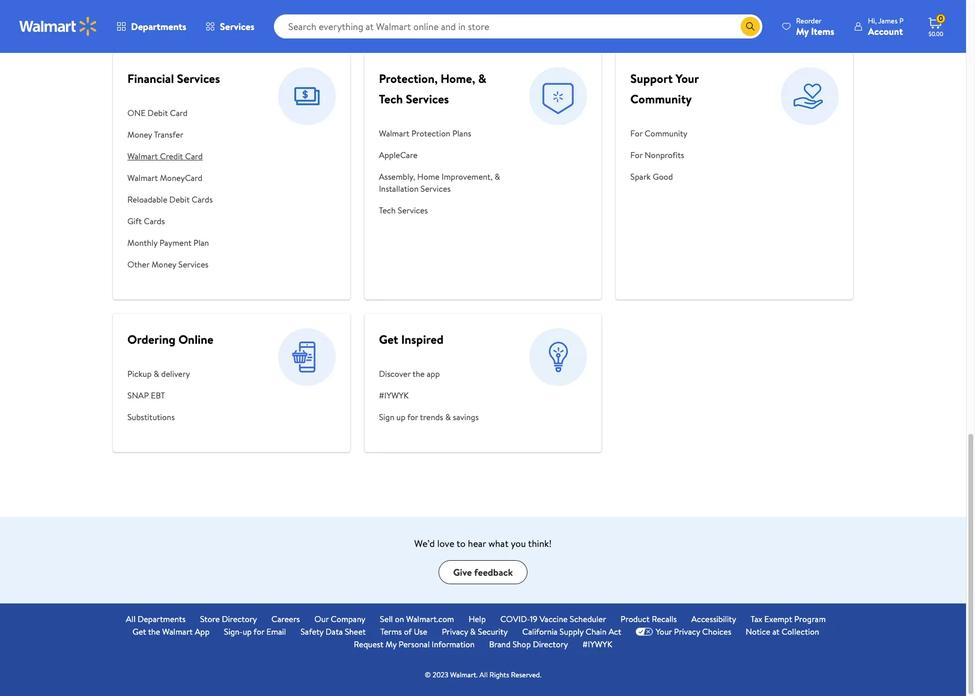 Task type: vqa. For each thing, say whether or not it's contained in the screenshot.
Walmart logo with link to homepage.
no



Task type: describe. For each thing, give the bounding box(es) containing it.
all departments
[[126, 613, 186, 625]]

request my personal information link
[[354, 638, 475, 651]]

one
[[127, 107, 146, 119]]

other
[[127, 258, 150, 270]]

our
[[315, 613, 329, 625]]

for for for nonprofits
[[631, 149, 643, 161]]

shop
[[513, 638, 531, 650]]

1 vertical spatial money
[[152, 258, 176, 270]]

brand shop directory link
[[490, 638, 569, 651]]

for for trends
[[408, 411, 419, 423]]

store directory
[[200, 613, 257, 625]]

1 horizontal spatial get
[[379, 331, 399, 347]]

sign up for trends & savings
[[379, 411, 479, 423]]

support
[[631, 70, 673, 86]]

choices
[[703, 626, 732, 638]]

0 vertical spatial directory
[[222, 613, 257, 625]]

your privacy choices link
[[636, 626, 732, 638]]

1 horizontal spatial all
[[480, 670, 488, 680]]

california
[[523, 626, 558, 638]]

safety data sheet link
[[301, 626, 366, 638]]

company
[[331, 613, 366, 625]]

sheet
[[345, 626, 366, 638]]

vaccine
[[540, 613, 568, 625]]

james
[[879, 15, 898, 26]]

assembly,
[[379, 171, 416, 183]]

applecare link
[[379, 144, 504, 166]]

for community link
[[631, 122, 755, 144]]

plan
[[194, 237, 209, 249]]

tech services
[[379, 204, 428, 216]]

items
[[812, 24, 835, 38]]

accessibility link
[[692, 613, 737, 626]]

account
[[869, 24, 904, 38]]

walmart credit card
[[127, 150, 203, 162]]

ordering
[[127, 331, 176, 347]]

card for one debit card
[[170, 107, 188, 119]]

walmart moneycard link
[[127, 167, 220, 189]]

Walmart Site-Wide search field
[[274, 14, 763, 38]]

all departments link
[[126, 613, 186, 626]]

© 2023 walmart. all rights reserved.
[[425, 670, 542, 680]]

departments button
[[107, 12, 196, 41]]

transfer
[[154, 129, 183, 141]]

financial services
[[127, 70, 220, 86]]

for nonprofits
[[631, 149, 685, 161]]

services inside other money services link
[[178, 258, 209, 270]]

for for for community
[[631, 127, 643, 139]]

discover the app link
[[379, 363, 479, 385]]

pickup & delivery link
[[127, 363, 214, 385]]

you
[[511, 537, 526, 550]]

privacy choices icon image
[[636, 628, 654, 636]]

app
[[427, 368, 440, 380]]

good
[[653, 171, 674, 183]]

2 privacy from the left
[[675, 626, 701, 638]]

security
[[478, 626, 508, 638]]

sign up for trends & savings link
[[379, 406, 479, 428]]

& inside protection, home, & tech services
[[479, 70, 487, 86]]

reorder
[[797, 15, 822, 26]]

1 privacy from the left
[[442, 626, 469, 638]]

snap
[[127, 389, 149, 402]]

get inspired
[[379, 331, 444, 347]]

tech services link
[[379, 199, 504, 221]]

financial services link
[[127, 70, 220, 86]]

substitutions link
[[127, 406, 214, 428]]

& down help
[[471, 626, 476, 638]]

improvement,
[[442, 171, 493, 183]]

protection, home, & tech services
[[379, 70, 487, 107]]

brand shop directory
[[490, 638, 569, 650]]

other money services link
[[127, 254, 220, 275]]

money inside 'link'
[[127, 129, 152, 141]]

safety
[[301, 626, 324, 638]]

plans
[[453, 127, 472, 139]]

reserved.
[[511, 670, 542, 680]]

your inside support your community
[[676, 70, 699, 86]]

home
[[418, 171, 440, 183]]

reloadable debit cards
[[127, 193, 213, 205]]

california supply chain act
[[523, 626, 622, 638]]

sell on walmart.com
[[380, 613, 455, 625]]

debit for cards
[[169, 193, 190, 205]]

snap ebt
[[127, 389, 165, 402]]

help link
[[469, 613, 486, 626]]

exempt
[[765, 613, 793, 625]]

other money services
[[127, 258, 209, 270]]

1 vertical spatial #iywyk link
[[583, 638, 613, 651]]

snap ebt link
[[127, 385, 214, 406]]

think!
[[529, 537, 552, 550]]

get the walmart app link
[[133, 626, 210, 638]]

what
[[489, 537, 509, 550]]

protection
[[412, 127, 451, 139]]

walmart protection plans link
[[379, 122, 504, 144]]

notice at collection link
[[746, 626, 820, 638]]

gift cards
[[127, 215, 165, 227]]

up for sign-
[[243, 626, 252, 638]]

walmart image
[[19, 17, 97, 36]]

moneycard
[[160, 172, 203, 184]]

terms of use link
[[381, 626, 428, 638]]

on
[[395, 613, 404, 625]]

collection
[[782, 626, 820, 638]]



Task type: locate. For each thing, give the bounding box(es) containing it.
hi, james p account
[[869, 15, 904, 38]]

up inside sign-up for email link
[[243, 626, 252, 638]]

1 horizontal spatial privacy
[[675, 626, 701, 638]]

your right support
[[676, 70, 699, 86]]

1 vertical spatial my
[[386, 638, 397, 650]]

terms of use
[[381, 626, 428, 638]]

tech inside protection, home, & tech services
[[379, 91, 403, 107]]

gift
[[127, 215, 142, 227]]

0 horizontal spatial the
[[148, 626, 160, 638]]

sell
[[380, 613, 393, 625]]

1 horizontal spatial the
[[413, 368, 425, 380]]

19
[[531, 613, 538, 625]]

Search search field
[[274, 14, 763, 38]]

walmart inside tax exempt program get the walmart app
[[162, 626, 193, 638]]

my inside reorder my items
[[797, 24, 809, 38]]

tax exempt program link
[[751, 613, 827, 626]]

1 vertical spatial for
[[631, 149, 643, 161]]

for community
[[631, 127, 688, 139]]

for up "for nonprofits"
[[631, 127, 643, 139]]

product
[[621, 613, 650, 625]]

monthly payment plan link
[[127, 232, 220, 254]]

for inside "link"
[[631, 127, 643, 139]]

debit right one at the top left of the page
[[148, 107, 168, 119]]

1 vertical spatial departments
[[138, 613, 186, 625]]

1 horizontal spatial cards
[[192, 193, 213, 205]]

privacy & security
[[442, 626, 508, 638]]

1 vertical spatial directory
[[533, 638, 569, 650]]

1 vertical spatial the
[[148, 626, 160, 638]]

for up spark
[[631, 149, 643, 161]]

departments up financial
[[131, 20, 186, 33]]

community
[[631, 91, 692, 107], [645, 127, 688, 139]]

debit down moneycard
[[169, 193, 190, 205]]

1 vertical spatial all
[[480, 670, 488, 680]]

for left email
[[254, 626, 265, 638]]

0 vertical spatial money
[[127, 129, 152, 141]]

walmart for walmart credit card
[[127, 150, 158, 162]]

walmart protection plans
[[379, 127, 472, 139]]

tax exempt program get the walmart app
[[133, 613, 827, 638]]

0 vertical spatial community
[[631, 91, 692, 107]]

sign-up for email link
[[224, 626, 286, 638]]

1 horizontal spatial my
[[797, 24, 809, 38]]

love
[[438, 537, 455, 550]]

the down all departments
[[148, 626, 160, 638]]

walmart.
[[451, 670, 478, 680]]

the inside tax exempt program get the walmart app
[[148, 626, 160, 638]]

card up money transfer 'link'
[[170, 107, 188, 119]]

inspired
[[402, 331, 444, 347]]

pickup
[[127, 368, 152, 380]]

1 vertical spatial your
[[656, 626, 673, 638]]

1 horizontal spatial directory
[[533, 638, 569, 650]]

walmart for walmart moneycard
[[127, 172, 158, 184]]

give feedback
[[454, 566, 513, 579]]

money transfer
[[127, 129, 183, 141]]

installation
[[379, 183, 419, 195]]

1 vertical spatial card
[[185, 150, 203, 162]]

privacy
[[442, 626, 469, 638], [675, 626, 701, 638]]

get down all departments
[[133, 626, 146, 638]]

scheduler
[[570, 613, 607, 625]]

1 horizontal spatial #iywyk link
[[583, 638, 613, 651]]

my inside notice at collection request my personal information
[[386, 638, 397, 650]]

the
[[413, 368, 425, 380], [148, 626, 160, 638]]

accessibility
[[692, 613, 737, 625]]

store
[[200, 613, 220, 625]]

ebt
[[151, 389, 165, 402]]

0 vertical spatial for
[[408, 411, 419, 423]]

search icon image
[[746, 22, 756, 31]]

1 vertical spatial #iywyk
[[583, 638, 613, 650]]

the left app
[[413, 368, 425, 380]]

card for walmart credit card
[[185, 150, 203, 162]]

walmart left app
[[162, 626, 193, 638]]

support your community
[[631, 70, 699, 107]]

1 vertical spatial community
[[645, 127, 688, 139]]

walmart up applecare at the top left of page
[[379, 127, 410, 139]]

sign-up for email
[[224, 626, 286, 638]]

privacy & security link
[[442, 626, 508, 638]]

services inside tech services link
[[398, 204, 428, 216]]

give
[[454, 566, 472, 579]]

1 horizontal spatial for
[[408, 411, 419, 423]]

0 vertical spatial all
[[126, 613, 136, 625]]

tech down installation at top left
[[379, 204, 396, 216]]

your down recalls
[[656, 626, 673, 638]]

money transfer link
[[127, 124, 220, 145]]

walmart down money transfer
[[127, 150, 158, 162]]

get left inspired
[[379, 331, 399, 347]]

up down store directory
[[243, 626, 252, 638]]

app
[[195, 626, 210, 638]]

privacy up 'information'
[[442, 626, 469, 638]]

services inside "assembly, home improvement, & installation services"
[[421, 183, 451, 195]]

brand
[[490, 638, 511, 650]]

0 horizontal spatial directory
[[222, 613, 257, 625]]

card right credit
[[185, 150, 203, 162]]

1 horizontal spatial your
[[676, 70, 699, 86]]

my left items
[[797, 24, 809, 38]]

0 horizontal spatial #iywyk
[[379, 389, 409, 402]]

careers
[[272, 613, 300, 625]]

1 vertical spatial cards
[[144, 215, 165, 227]]

0 vertical spatial card
[[170, 107, 188, 119]]

up right sign at the left of the page
[[397, 411, 406, 423]]

& right home,
[[479, 70, 487, 86]]

up for sign
[[397, 411, 406, 423]]

0 horizontal spatial #iywyk link
[[379, 385, 479, 406]]

we'd love to hear what you think!
[[415, 537, 552, 550]]

debit for card
[[148, 107, 168, 119]]

privacy down recalls
[[675, 626, 701, 638]]

#iywyk link up sign up for trends & savings at bottom
[[379, 385, 479, 406]]

walmart up reloadable
[[127, 172, 158, 184]]

terms
[[381, 626, 402, 638]]

0 vertical spatial get
[[379, 331, 399, 347]]

0 vertical spatial up
[[397, 411, 406, 423]]

0 horizontal spatial up
[[243, 626, 252, 638]]

0 vertical spatial #iywyk link
[[379, 385, 479, 406]]

0 horizontal spatial for
[[254, 626, 265, 638]]

your privacy choices
[[656, 626, 732, 638]]

0 horizontal spatial my
[[386, 638, 397, 650]]

spark good
[[631, 171, 674, 183]]

act
[[609, 626, 622, 638]]

money down monthly payment plan
[[152, 258, 176, 270]]

one debit card
[[127, 107, 188, 119]]

1 vertical spatial get
[[133, 626, 146, 638]]

0 vertical spatial tech
[[379, 91, 403, 107]]

community up nonprofits
[[645, 127, 688, 139]]

1 vertical spatial up
[[243, 626, 252, 638]]

tech down protection,
[[379, 91, 403, 107]]

all up get the walmart app link
[[126, 613, 136, 625]]

directory up sign-
[[222, 613, 257, 625]]

1 for from the top
[[631, 127, 643, 139]]

reorder my items
[[797, 15, 835, 38]]

nonprofits
[[645, 149, 685, 161]]

trends
[[420, 411, 444, 423]]

#iywyk down discover
[[379, 389, 409, 402]]

community inside support your community
[[631, 91, 692, 107]]

my
[[797, 24, 809, 38], [386, 638, 397, 650]]

2 for from the top
[[631, 149, 643, 161]]

1 horizontal spatial debit
[[169, 193, 190, 205]]

product recalls
[[621, 613, 678, 625]]

my down terms
[[386, 638, 397, 650]]

#iywyk down chain
[[583, 638, 613, 650]]

0 horizontal spatial debit
[[148, 107, 168, 119]]

©
[[425, 670, 431, 680]]

1 vertical spatial for
[[254, 626, 265, 638]]

directory
[[222, 613, 257, 625], [533, 638, 569, 650]]

services inside protection, home, & tech services
[[406, 91, 449, 107]]

community down support
[[631, 91, 692, 107]]

covid-
[[501, 613, 531, 625]]

0 horizontal spatial all
[[126, 613, 136, 625]]

assembly, home improvement, & installation services link
[[379, 166, 504, 199]]

get inside tax exempt program get the walmart app
[[133, 626, 146, 638]]

gift cards link
[[127, 210, 220, 232]]

#iywyk link down chain
[[583, 638, 613, 651]]

get inspired link
[[379, 331, 444, 347]]

savings
[[453, 411, 479, 423]]

recalls
[[652, 613, 678, 625]]

all inside all departments link
[[126, 613, 136, 625]]

walmart
[[379, 127, 410, 139], [127, 150, 158, 162], [127, 172, 158, 184], [162, 626, 193, 638]]

0 vertical spatial cards
[[192, 193, 213, 205]]

careers link
[[272, 613, 300, 626]]

notice
[[746, 626, 771, 638]]

departments inside dropdown button
[[131, 20, 186, 33]]

cards right gift
[[144, 215, 165, 227]]

services button
[[196, 12, 264, 41]]

departments up get the walmart app link
[[138, 613, 186, 625]]

chain
[[586, 626, 607, 638]]

0 vertical spatial for
[[631, 127, 643, 139]]

pickup & delivery
[[127, 368, 190, 380]]

1 tech from the top
[[379, 91, 403, 107]]

0 horizontal spatial cards
[[144, 215, 165, 227]]

0 vertical spatial the
[[413, 368, 425, 380]]

data
[[326, 626, 343, 638]]

0 vertical spatial departments
[[131, 20, 186, 33]]

for
[[631, 127, 643, 139], [631, 149, 643, 161]]

0 horizontal spatial get
[[133, 626, 146, 638]]

spark
[[631, 171, 651, 183]]

for nonprofits link
[[631, 144, 755, 166]]

departments
[[131, 20, 186, 33], [138, 613, 186, 625]]

0 vertical spatial your
[[676, 70, 699, 86]]

safety data sheet
[[301, 626, 366, 638]]

1 vertical spatial debit
[[169, 193, 190, 205]]

covid-19 vaccine scheduler
[[501, 613, 607, 625]]

1 horizontal spatial #iywyk
[[583, 638, 613, 650]]

& inside "assembly, home improvement, & installation services"
[[495, 171, 501, 183]]

discover
[[379, 368, 411, 380]]

0 vertical spatial #iywyk
[[379, 389, 409, 402]]

for for email
[[254, 626, 265, 638]]

of
[[404, 626, 412, 638]]

for left trends in the left bottom of the page
[[408, 411, 419, 423]]

1 horizontal spatial up
[[397, 411, 406, 423]]

protection, home, & tech services link
[[379, 70, 487, 107]]

& right "pickup"
[[154, 368, 159, 380]]

cards down moneycard
[[192, 193, 213, 205]]

our company link
[[315, 613, 366, 626]]

directory down california
[[533, 638, 569, 650]]

walmart for walmart protection plans
[[379, 127, 410, 139]]

2 tech from the top
[[379, 204, 396, 216]]

& right improvement,
[[495, 171, 501, 183]]

& right trends in the left bottom of the page
[[446, 411, 451, 423]]

up inside sign up for trends & savings link
[[397, 411, 406, 423]]

notice at collection request my personal information
[[354, 626, 820, 650]]

money down one at the top left of the page
[[127, 129, 152, 141]]

0 vertical spatial debit
[[148, 107, 168, 119]]

all left rights
[[480, 670, 488, 680]]

get
[[379, 331, 399, 347], [133, 626, 146, 638]]

0 horizontal spatial privacy
[[442, 626, 469, 638]]

services inside services popup button
[[220, 20, 255, 33]]

1 vertical spatial tech
[[379, 204, 396, 216]]

community inside "link"
[[645, 127, 688, 139]]

0 vertical spatial my
[[797, 24, 809, 38]]

services
[[220, 20, 255, 33], [177, 70, 220, 86], [406, 91, 449, 107], [421, 183, 451, 195], [398, 204, 428, 216], [178, 258, 209, 270]]

0 horizontal spatial your
[[656, 626, 673, 638]]

debit
[[148, 107, 168, 119], [169, 193, 190, 205]]

product recalls link
[[621, 613, 678, 626]]

$0.00
[[930, 29, 944, 38]]

use
[[414, 626, 428, 638]]

home,
[[441, 70, 476, 86]]

credit
[[160, 150, 183, 162]]



